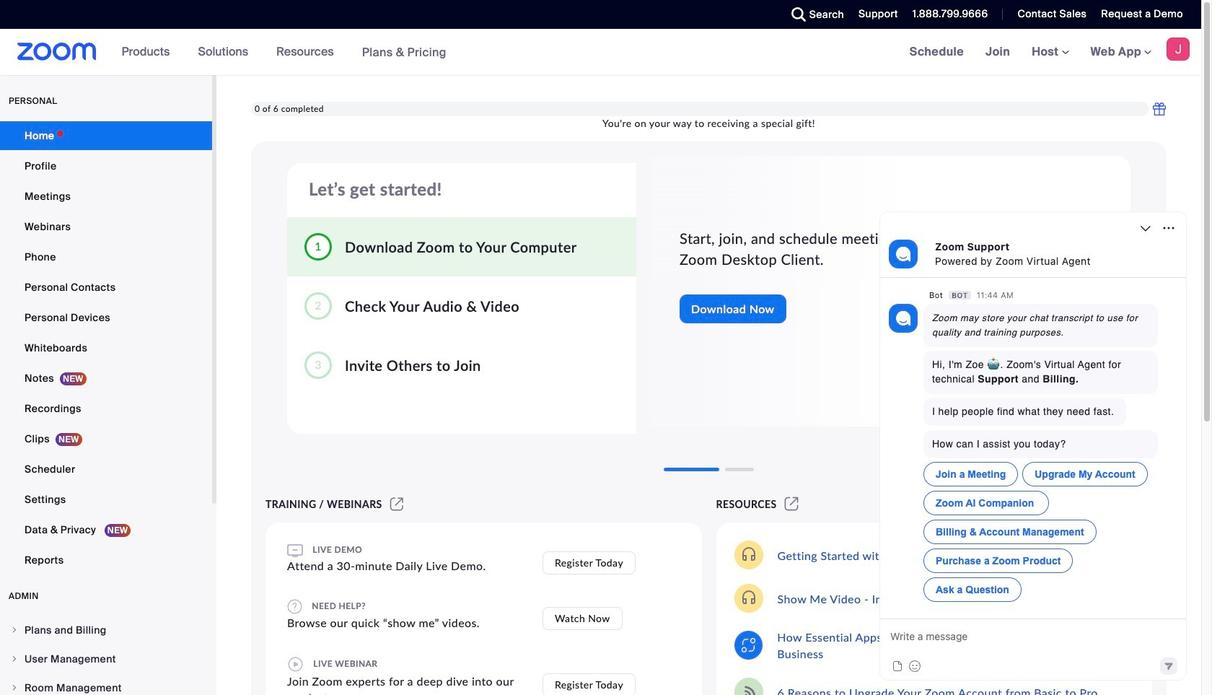 Task type: describe. For each thing, give the bounding box(es) containing it.
right image for 2nd menu item from the bottom
[[10, 655, 19, 663]]

profile picture image
[[1167, 38, 1190, 61]]

zoom logo image
[[17, 43, 96, 61]]

1 menu item from the top
[[0, 616, 212, 644]]

admin menu menu
[[0, 616, 212, 695]]

right image for third menu item from the top
[[10, 684, 19, 692]]



Task type: locate. For each thing, give the bounding box(es) containing it.
1 right image from the top
[[10, 655, 19, 663]]

1 vertical spatial right image
[[10, 684, 19, 692]]

banner
[[0, 29, 1202, 76]]

0 vertical spatial right image
[[10, 655, 19, 663]]

3 menu item from the top
[[0, 674, 212, 695]]

menu item
[[0, 616, 212, 644], [0, 645, 212, 673], [0, 674, 212, 695]]

2 right image from the top
[[10, 684, 19, 692]]

right image
[[10, 655, 19, 663], [10, 684, 19, 692]]

window new image
[[783, 498, 801, 510]]

2 menu item from the top
[[0, 645, 212, 673]]

1 vertical spatial menu item
[[0, 645, 212, 673]]

0 vertical spatial menu item
[[0, 616, 212, 644]]

2 vertical spatial menu item
[[0, 674, 212, 695]]

personal menu menu
[[0, 121, 212, 576]]

window new image
[[388, 498, 406, 510]]

product information navigation
[[111, 29, 458, 76]]

meetings navigation
[[899, 29, 1202, 76]]

right image
[[10, 626, 19, 634]]



Task type: vqa. For each thing, say whether or not it's contained in the screenshot.
Learning
no



